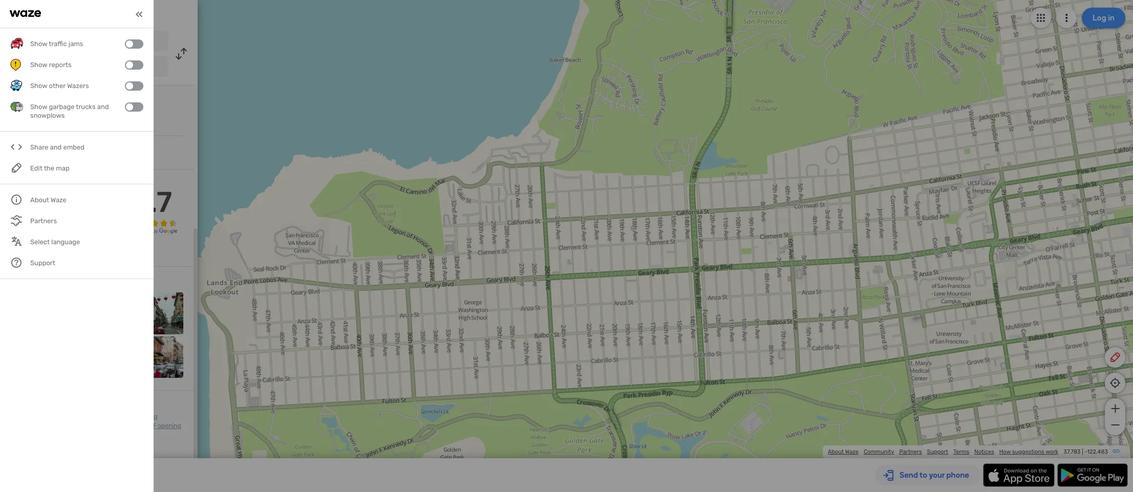 Task type: vqa. For each thing, say whether or not it's contained in the screenshot.
Notices Link
yes



Task type: locate. For each thing, give the bounding box(es) containing it.
sf down driving
[[149, 423, 156, 430]]

1 horizontal spatial directions
[[94, 8, 137, 19]]

chinatown, sf driving directions
[[10, 414, 158, 430]]

sf left driving
[[129, 414, 136, 421]]

1 vertical spatial san
[[77, 64, 88, 71]]

driving
[[61, 8, 92, 19]]

san down francisco
[[77, 64, 88, 71]]

photos
[[17, 277, 40, 286]]

0 horizontal spatial directions
[[10, 423, 39, 430]]

image 8 of chinatown, sf image
[[142, 336, 183, 378]]

0 vertical spatial san
[[37, 37, 50, 46]]

1 horizontal spatial ca,
[[120, 64, 130, 71]]

partners link
[[900, 449, 923, 455]]

chinatown down san francisco
[[37, 63, 73, 72]]

0 vertical spatial directions
[[94, 8, 137, 19]]

ca, down francisco
[[61, 88, 72, 97]]

sf for driving
[[129, 414, 136, 421]]

francisco,
[[90, 64, 119, 71], [25, 88, 59, 97]]

chinatown san francisco, ca, usa down san francisco button
[[37, 63, 144, 72]]

0 vertical spatial chinatown
[[37, 63, 73, 72]]

san left francisco
[[37, 37, 50, 46]]

1 horizontal spatial san
[[37, 37, 50, 46]]

0 horizontal spatial san
[[10, 88, 23, 97]]

2 vertical spatial san
[[10, 88, 23, 97]]

sf inside chinatown, sf driving directions
[[129, 414, 136, 421]]

1 horizontal spatial usa
[[132, 64, 144, 71]]

code image
[[10, 141, 23, 154]]

chinatown, sf opening hours link
[[10, 423, 181, 439]]

support
[[928, 449, 949, 455]]

5
[[10, 191, 15, 199]]

chinatown san francisco, ca, usa down location image
[[10, 74, 88, 97]]

-
[[1085, 449, 1088, 455]]

4
[[10, 199, 15, 208]]

1
[[10, 224, 13, 232]]

0 horizontal spatial sf
[[129, 414, 136, 421]]

about
[[828, 449, 844, 455]]

8 photos
[[10, 277, 40, 286]]

0 horizontal spatial ca,
[[61, 88, 72, 97]]

chinatown, inside chinatown, sf driving directions
[[95, 414, 127, 421]]

0 vertical spatial usa
[[132, 64, 144, 71]]

1 vertical spatial directions
[[10, 423, 39, 430]]

1 vertical spatial chinatown,
[[115, 423, 148, 430]]

hours
[[10, 432, 27, 439]]

support link
[[928, 449, 949, 455]]

how suggestions work link
[[1000, 449, 1059, 455]]

1 vertical spatial sf
[[149, 423, 156, 430]]

0 vertical spatial francisco,
[[90, 64, 119, 71]]

2
[[10, 215, 14, 224]]

show reviews
[[10, 249, 56, 257]]

directions up hours
[[10, 423, 39, 430]]

sf inside chinatown, sf opening hours
[[149, 423, 156, 430]]

share and embed
[[30, 144, 85, 151]]

terms link
[[954, 449, 970, 455]]

ca,
[[120, 64, 130, 71], [61, 88, 72, 97]]

review summary
[[10, 177, 67, 186]]

usa
[[132, 64, 144, 71], [74, 88, 88, 97]]

1 horizontal spatial sf
[[149, 423, 156, 430]]

partners
[[900, 449, 923, 455]]

share
[[30, 144, 48, 151]]

chinatown down location image
[[10, 74, 64, 87]]

chinatown,
[[95, 414, 127, 421], [115, 423, 148, 430]]

notices link
[[975, 449, 995, 455]]

directions up san francisco button
[[94, 8, 137, 19]]

2 1
[[10, 215, 14, 232]]

0 vertical spatial ca,
[[120, 64, 130, 71]]

and
[[50, 144, 62, 151]]

8
[[10, 277, 15, 286]]

summary
[[36, 177, 67, 186]]

chinatown, down driving
[[115, 423, 148, 430]]

chinatown
[[37, 63, 73, 72], [10, 74, 64, 87]]

chinatown san francisco, ca, usa
[[37, 63, 144, 72], [10, 74, 88, 97]]

chinatown, for driving
[[95, 414, 127, 421]]

1 vertical spatial chinatown san francisco, ca, usa
[[10, 74, 88, 97]]

1 vertical spatial usa
[[74, 88, 88, 97]]

chinatown, inside chinatown, sf opening hours
[[115, 423, 148, 430]]

san
[[37, 37, 50, 46], [77, 64, 88, 71], [10, 88, 23, 97]]

community
[[864, 449, 895, 455]]

san down location image
[[10, 88, 23, 97]]

san francisco
[[37, 37, 84, 46]]

image 4 of chinatown, sf image
[[142, 293, 183, 334]]

chinatown, for opening
[[115, 423, 148, 430]]

ca, down san francisco button
[[120, 64, 130, 71]]

0 vertical spatial sf
[[129, 414, 136, 421]]

sf
[[129, 414, 136, 421], [149, 423, 156, 430]]

5 4
[[10, 191, 15, 208]]

chinatown, up chinatown, sf opening hours link
[[95, 414, 127, 421]]

1 vertical spatial francisco,
[[25, 88, 59, 97]]

0 vertical spatial chinatown,
[[95, 414, 127, 421]]

directions
[[94, 8, 137, 19], [10, 423, 39, 430]]

review
[[10, 177, 34, 186]]

link image
[[1113, 447, 1121, 455]]



Task type: describe. For each thing, give the bounding box(es) containing it.
1 vertical spatial chinatown
[[10, 74, 64, 87]]

directions inside chinatown, sf driving directions
[[10, 423, 39, 430]]

notices
[[975, 449, 995, 455]]

americanchinatown.com
[[31, 148, 113, 157]]

37.783
[[1064, 449, 1081, 455]]

0 vertical spatial chinatown san francisco, ca, usa
[[37, 63, 144, 72]]

1 vertical spatial ca,
[[61, 88, 72, 97]]

driving directions
[[61, 8, 137, 19]]

sf for opening
[[149, 423, 156, 430]]

san francisco button
[[30, 31, 168, 51]]

location image
[[10, 60, 23, 73]]

zoom out image
[[1110, 419, 1122, 431]]

current location image
[[10, 35, 23, 47]]

embed
[[63, 144, 85, 151]]

chinatown, sf driving directions link
[[10, 414, 158, 430]]

reviews
[[30, 249, 56, 257]]

zoom in image
[[1110, 403, 1122, 415]]

|
[[1083, 449, 1084, 455]]

chinatown, sf opening hours
[[10, 423, 181, 439]]

2 horizontal spatial san
[[77, 64, 88, 71]]

waze
[[846, 449, 859, 455]]

about waze link
[[828, 449, 859, 455]]

work
[[1046, 449, 1059, 455]]

terms
[[954, 449, 970, 455]]

pencil image
[[1110, 351, 1122, 364]]

driving
[[138, 414, 158, 421]]

francisco
[[52, 37, 84, 46]]

community link
[[864, 449, 895, 455]]

computer image
[[10, 147, 23, 159]]

how
[[1000, 449, 1012, 455]]

opening
[[158, 423, 181, 430]]

americanchinatown.com link
[[31, 148, 113, 157]]

1 horizontal spatial francisco,
[[90, 64, 119, 71]]

37.783 | -122.483
[[1064, 449, 1109, 455]]

0 horizontal spatial usa
[[74, 88, 88, 97]]

about waze community partners support terms notices how suggestions work
[[828, 449, 1059, 455]]

122.483
[[1088, 449, 1109, 455]]

4.7
[[131, 186, 172, 219]]

suggestions
[[1013, 449, 1045, 455]]

0 horizontal spatial francisco,
[[25, 88, 59, 97]]

show
[[10, 249, 29, 257]]

san inside button
[[37, 37, 50, 46]]

share and embed link
[[10, 137, 143, 158]]



